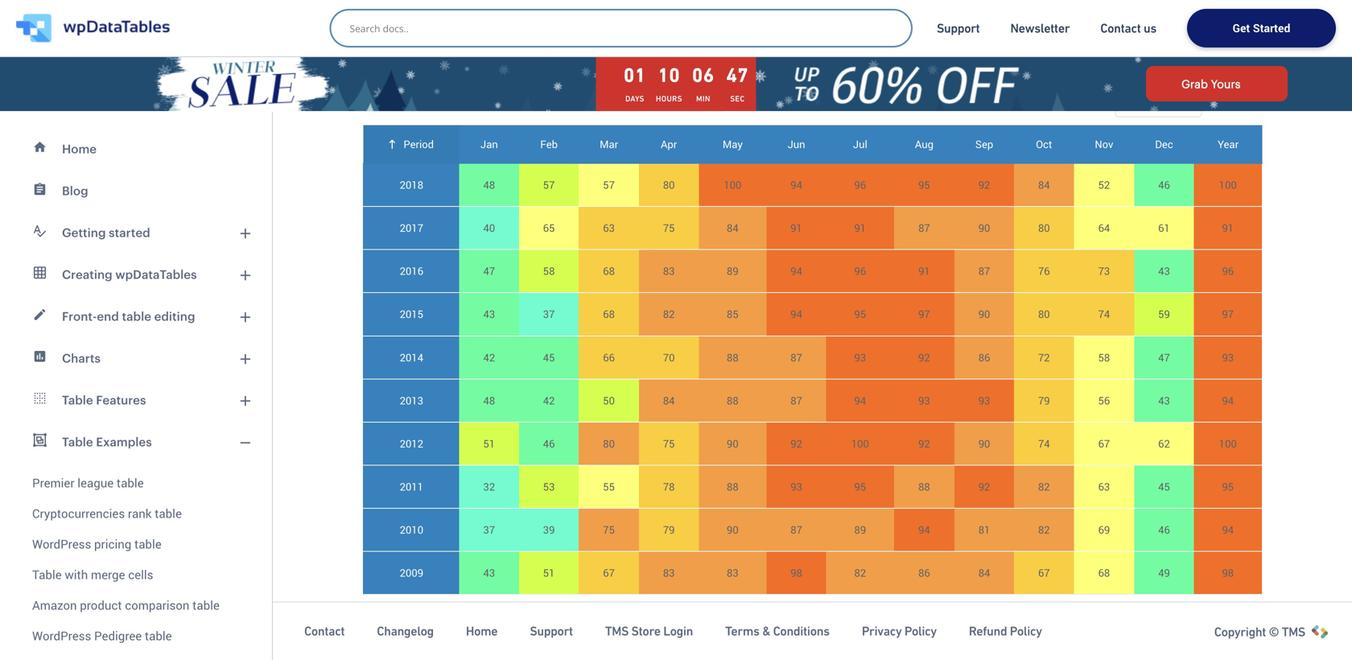 Task type: describe. For each thing, give the bounding box(es) containing it.
01
[[624, 64, 646, 86]]

pricing
[[94, 536, 131, 552]]

merge
[[91, 566, 125, 583]]

2009
[[400, 566, 423, 580]]

83 for 68
[[663, 264, 675, 278]]

2017
[[400, 221, 423, 235]]

1 vertical spatial 51
[[543, 566, 555, 580]]

90 for 87
[[979, 221, 990, 235]]

06
[[692, 64, 715, 86]]

69
[[1098, 522, 1110, 537]]

period
[[404, 137, 434, 151]]

newsletter link
[[1011, 20, 1070, 36]]

1 vertical spatial 79
[[663, 522, 675, 537]]

nov: activate to sort column ascending element
[[1074, 125, 1134, 163]]

copyright © tms
[[1214, 625, 1306, 639]]

getting started link
[[10, 212, 262, 254]]

62
[[1158, 436, 1170, 451]]

policy for privacy policy
[[905, 624, 937, 638]]

2013
[[400, 393, 423, 408]]

wordpress pedigree table link
[[10, 621, 262, 651]]

43 up "13"
[[483, 566, 495, 580]]

2 horizontal spatial 47
[[1158, 350, 1170, 364]]

year: activate to sort column ascending element
[[1194, 125, 1263, 163]]

to
[[435, 619, 445, 634]]

2012
[[400, 436, 423, 451]]

80 down '50' at the bottom of the page
[[603, 436, 615, 451]]

dec: activate to sort column ascending element
[[1134, 125, 1194, 163]]

53
[[543, 479, 555, 494]]

apr
[[661, 137, 677, 151]]

96 for 95
[[854, 177, 866, 192]]

1 horizontal spatial 67
[[1038, 566, 1050, 580]]

wordpress pedigree table
[[32, 627, 172, 644]]

78
[[663, 479, 675, 494]]

contact us
[[1101, 21, 1157, 35]]

product
[[80, 597, 122, 613]]

1 vertical spatial 86
[[919, 566, 930, 580]]

87 for 93
[[791, 393, 802, 408]]

aug: activate to sort column ascending element
[[894, 125, 955, 163]]

front-
[[62, 309, 97, 323]]

creating
[[62, 267, 112, 281]]

1 horizontal spatial 89
[[854, 522, 866, 537]]

front-end table editing
[[62, 309, 195, 323]]

0 vertical spatial support link
[[937, 20, 980, 36]]

10 button
[[1127, 89, 1191, 116]]

88 for 84
[[727, 393, 739, 408]]

90 for 97
[[979, 307, 990, 321]]

started
[[1253, 20, 1291, 36]]

1 vertical spatial 63
[[1098, 479, 1110, 494]]

examples
[[96, 435, 152, 449]]

0 horizontal spatial 63
[[603, 221, 615, 235]]

0 horizontal spatial 58
[[543, 264, 555, 278]]

policy for refund policy
[[1010, 624, 1042, 638]]

87 for 92
[[791, 350, 802, 364]]

2 98 from the left
[[1222, 566, 1234, 580]]

75 for 63
[[663, 221, 675, 235]]

creating wpdatatables link
[[10, 254, 262, 295]]

league
[[77, 475, 114, 491]]

privacy policy
[[862, 624, 937, 638]]

©
[[1269, 625, 1279, 639]]

1 98 from the left
[[791, 566, 802, 580]]

0 horizontal spatial 67
[[603, 566, 615, 580]]

grab yours link
[[1146, 66, 1288, 101]]

2015
[[400, 307, 423, 321]]

us
[[1144, 21, 1157, 35]]

32
[[483, 479, 495, 494]]

83 for 67
[[663, 566, 675, 580]]

0 horizontal spatial 51
[[483, 436, 495, 451]]

1 vertical spatial 58
[[1098, 350, 1110, 364]]

cryptocurrencies rank table link
[[10, 498, 262, 529]]

jul
[[853, 137, 868, 151]]

premier
[[32, 475, 74, 491]]

table for wordpress pedigree table
[[145, 627, 172, 644]]

contact us link
[[1101, 20, 1157, 36]]

90 for 92
[[979, 436, 990, 451]]

wordpress pricing table link
[[10, 529, 262, 559]]

2 57 from the left
[[603, 177, 615, 192]]

table for wordpress pricing table
[[134, 536, 162, 552]]

wpdatatables - tables and charts manager wordpress plugin image
[[16, 14, 170, 43]]

refund
[[969, 624, 1007, 638]]

59
[[1158, 307, 1170, 321]]

1 horizontal spatial 79
[[1038, 393, 1050, 408]]

charts
[[62, 351, 101, 365]]

pedigree
[[94, 627, 142, 644]]

print
[[511, 56, 536, 72]]

table right comparison
[[193, 597, 220, 613]]

login
[[663, 624, 693, 638]]

Search input search field
[[350, 17, 901, 39]]

premier league table link
[[10, 463, 262, 498]]

0 horizontal spatial support
[[530, 624, 573, 638]]

48 for 42
[[483, 393, 495, 408]]

1 horizontal spatial home link
[[466, 623, 498, 639]]

oct
[[1036, 137, 1052, 151]]

wordpress for wordpress pedigree table
[[32, 627, 91, 644]]

yours
[[1211, 77, 1241, 90]]

refund policy
[[969, 624, 1042, 638]]

80 down apr: activate to sort column ascending element on the top of page
[[663, 177, 675, 192]]

0 vertical spatial home link
[[10, 128, 262, 170]]

showing 1 to 10 of 13 entries status
[[379, 618, 527, 634]]

charts link
[[10, 337, 262, 379]]

65
[[543, 221, 555, 235]]

mar: activate to sort column ascending element
[[579, 125, 639, 163]]

with
[[65, 566, 88, 583]]

sep
[[975, 137, 993, 151]]

blog
[[62, 184, 88, 198]]

creating wpdatatables
[[62, 267, 197, 281]]

2 vertical spatial 68
[[1098, 566, 1110, 580]]

0 horizontal spatial home
[[62, 142, 97, 156]]

terms & conditions
[[725, 624, 830, 638]]

88 for 70
[[727, 350, 739, 364]]

46 for 96
[[1158, 177, 1170, 192]]

wpdatatables
[[115, 267, 197, 281]]

end
[[97, 309, 119, 323]]

copyright
[[1214, 625, 1266, 639]]

88 for 78
[[727, 479, 739, 494]]

1 vertical spatial support link
[[530, 623, 573, 639]]

showing
[[379, 619, 423, 634]]

conditions
[[773, 624, 830, 638]]

contact for contact us
[[1101, 21, 1141, 35]]

changelog link
[[377, 623, 434, 639]]

52
[[1098, 177, 1110, 192]]

table with merge cells link
[[10, 559, 262, 590]]

13
[[477, 619, 489, 634]]

96 for 91
[[854, 264, 866, 278]]

table for premier league table
[[117, 475, 144, 491]]

dec
[[1155, 137, 1173, 151]]

terms
[[725, 624, 760, 638]]

1 horizontal spatial 74
[[1098, 307, 1110, 321]]

started
[[109, 225, 150, 239]]

front-end table editing link
[[10, 295, 262, 337]]

43 right the 2015
[[483, 307, 495, 321]]

2016
[[400, 264, 423, 278]]

blog link
[[10, 170, 262, 212]]

sep: activate to sort column ascending element
[[955, 125, 1014, 163]]

table examples
[[62, 435, 152, 449]]

table for front-end table editing
[[122, 309, 151, 323]]

showing 1 to 10 of 13 entries
[[379, 619, 527, 634]]

amazon
[[32, 597, 77, 613]]

1 97 from the left
[[919, 307, 930, 321]]

0 horizontal spatial 74
[[1038, 436, 1050, 451]]

&
[[762, 624, 770, 638]]

table examples link
[[10, 421, 262, 463]]



Task type: locate. For each thing, give the bounding box(es) containing it.
86 left 72
[[979, 350, 990, 364]]

jun: activate to sort column ascending element
[[767, 125, 826, 163]]

1 horizontal spatial contact
[[1101, 21, 1141, 35]]

1 horizontal spatial 98
[[1222, 566, 1234, 580]]

82
[[663, 307, 675, 321], [1038, 479, 1050, 494], [1038, 522, 1050, 537], [854, 566, 866, 580]]

92
[[979, 177, 990, 192], [919, 350, 930, 364], [791, 436, 802, 451], [919, 436, 930, 451], [979, 479, 990, 494]]

80 up '76'
[[1038, 221, 1050, 235]]

0 horizontal spatial 98
[[791, 566, 802, 580]]

sec
[[730, 94, 745, 103]]

67 down 56
[[1098, 436, 1110, 451]]

policy right privacy
[[905, 624, 937, 638]]

policy
[[905, 624, 937, 638], [1010, 624, 1042, 638]]

1 horizontal spatial 45
[[1158, 479, 1170, 494]]

2 vertical spatial table
[[32, 566, 62, 583]]

1 vertical spatial support
[[530, 624, 573, 638]]

table up premier league table
[[62, 435, 93, 449]]

jul: activate to sort column ascending element
[[826, 125, 894, 163]]

contact left us
[[1101, 21, 1141, 35]]

table right end
[[122, 309, 151, 323]]

46 down dec: activate to sort column ascending element
[[1158, 177, 1170, 192]]

57 down the feb: activate to sort column ascending element
[[543, 177, 555, 192]]

hours
[[656, 94, 682, 103]]

entries inside 'status'
[[492, 619, 527, 634]]

90
[[979, 221, 990, 235], [979, 307, 990, 321], [727, 436, 739, 451], [979, 436, 990, 451], [727, 522, 739, 537]]

0 horizontal spatial 86
[[919, 566, 930, 580]]

0 vertical spatial 48
[[483, 177, 495, 192]]

table for cryptocurrencies rank table
[[155, 505, 182, 522]]

table
[[122, 309, 151, 323], [117, 475, 144, 491], [155, 505, 182, 522], [134, 536, 162, 552], [193, 597, 220, 613], [145, 627, 172, 644]]

home right to
[[466, 624, 498, 638]]

58 up 56
[[1098, 350, 1110, 364]]

newsletter
[[1011, 21, 1070, 35]]

1 vertical spatial 10
[[1127, 95, 1138, 110]]

1 horizontal spatial 42
[[543, 393, 555, 408]]

48 down jan: activate to sort column ascending element
[[483, 177, 495, 192]]

table with merge cells
[[32, 566, 153, 583]]

0 vertical spatial 74
[[1098, 307, 1110, 321]]

86 up privacy policy
[[919, 566, 930, 580]]

72
[[1038, 350, 1050, 364]]

1 vertical spatial 42
[[543, 393, 555, 408]]

1 horizontal spatial 51
[[543, 566, 555, 580]]

0 vertical spatial entries
[[1215, 94, 1250, 109]]

0 vertical spatial wordpress
[[32, 536, 91, 552]]

0 horizontal spatial 37
[[483, 522, 495, 537]]

1 horizontal spatial 47
[[726, 64, 749, 86]]

10 up hours
[[658, 64, 680, 86]]

1 vertical spatial 37
[[483, 522, 495, 537]]

2 vertical spatial 46
[[1158, 522, 1170, 537]]

46 up 49
[[1158, 522, 1170, 537]]

1 vertical spatial 46
[[543, 436, 555, 451]]

amazon product comparison table
[[32, 597, 220, 613]]

aug
[[915, 137, 934, 151]]

cryptocurrencies rank table
[[32, 505, 182, 522]]

2 horizontal spatial 67
[[1098, 436, 1110, 451]]

0 vertical spatial 63
[[603, 221, 615, 235]]

1 vertical spatial 48
[[483, 393, 495, 408]]

2 wordpress from the top
[[32, 627, 91, 644]]

0 vertical spatial 37
[[543, 307, 555, 321]]

42 right "2014"
[[483, 350, 495, 364]]

home link right to
[[466, 623, 498, 639]]

0 vertical spatial support
[[937, 21, 980, 35]]

0 horizontal spatial 47
[[483, 264, 495, 278]]

1 horizontal spatial 57
[[603, 177, 615, 192]]

0 horizontal spatial tms
[[605, 624, 629, 638]]

2 policy from the left
[[1010, 624, 1042, 638]]

70
[[663, 350, 675, 364]]

48
[[483, 177, 495, 192], [483, 393, 495, 408]]

0 vertical spatial 68
[[603, 264, 615, 278]]

may: activate to sort column ascending element
[[699, 125, 767, 163]]

10 inside showing 1 to 10 of 13 entries 'status'
[[448, 619, 461, 634]]

1 vertical spatial 47
[[483, 264, 495, 278]]

wordpress down amazon
[[32, 627, 91, 644]]

2018
[[400, 177, 423, 192]]

getting
[[62, 225, 106, 239]]

period: activate to sort column ascending element
[[363, 125, 459, 163]]

58 down the 65
[[543, 264, 555, 278]]

table right rank
[[155, 505, 182, 522]]

wordpress for wordpress pricing table
[[32, 536, 91, 552]]

0 horizontal spatial home link
[[10, 128, 262, 170]]

0 vertical spatial 45
[[543, 350, 555, 364]]

0 vertical spatial 79
[[1038, 393, 1050, 408]]

63
[[603, 221, 615, 235], [1098, 479, 1110, 494]]

10 inside 10 "button"
[[1127, 95, 1138, 110]]

0 horizontal spatial contact
[[304, 624, 345, 638]]

1 horizontal spatial tms
[[1282, 625, 1306, 639]]

cryptocurrencies
[[32, 505, 125, 522]]

1 vertical spatial contact
[[304, 624, 345, 638]]

57
[[543, 177, 555, 192], [603, 177, 615, 192]]

87 for 94
[[791, 522, 802, 537]]

47 down 40
[[483, 264, 495, 278]]

1 vertical spatial home link
[[466, 623, 498, 639]]

86
[[979, 350, 990, 364], [919, 566, 930, 580]]

table for table examples
[[62, 435, 93, 449]]

67 up "tms store login"
[[603, 566, 615, 580]]

table for table with merge cells
[[32, 566, 62, 583]]

1 vertical spatial 74
[[1038, 436, 1050, 451]]

45 left 66
[[543, 350, 555, 364]]

table down charts
[[62, 393, 93, 407]]

get
[[1233, 20, 1250, 36]]

refund policy link
[[969, 623, 1042, 639]]

Search form search field
[[350, 17, 901, 39]]

privacy
[[862, 624, 902, 638]]

1 horizontal spatial 10
[[658, 64, 680, 86]]

contact for contact
[[304, 624, 345, 638]]

0 vertical spatial 58
[[543, 264, 555, 278]]

0 vertical spatial 86
[[979, 350, 990, 364]]

1 48 from the top
[[483, 177, 495, 192]]

74
[[1098, 307, 1110, 321], [1038, 436, 1050, 451]]

61
[[1158, 221, 1170, 235]]

84
[[1038, 177, 1050, 192], [727, 221, 739, 235], [663, 393, 675, 408], [979, 566, 990, 580]]

67 up refund policy link
[[1038, 566, 1050, 580]]

91
[[791, 221, 802, 235], [854, 221, 866, 235], [1222, 221, 1234, 235], [919, 264, 930, 278]]

cells
[[128, 566, 153, 583]]

1 policy from the left
[[905, 624, 937, 638]]

46 for 89
[[1158, 522, 1170, 537]]

55
[[603, 479, 615, 494]]

home up blog at the left of page
[[62, 142, 97, 156]]

2 48 from the top
[[483, 393, 495, 408]]

contact link
[[304, 623, 345, 639]]

entries down 'yours'
[[1215, 94, 1250, 109]]

2 vertical spatial 10
[[448, 619, 461, 634]]

privacy policy link
[[862, 623, 937, 639]]

tms inside tms store login link
[[605, 624, 629, 638]]

94
[[791, 177, 802, 192], [791, 264, 802, 278], [791, 307, 802, 321], [854, 393, 866, 408], [1222, 393, 1234, 408], [919, 522, 930, 537], [1222, 522, 1234, 537]]

0 horizontal spatial 45
[[543, 350, 555, 364]]

0 vertical spatial home
[[62, 142, 97, 156]]

0 vertical spatial table
[[62, 393, 93, 407]]

0 vertical spatial 10
[[658, 64, 680, 86]]

tms right ©
[[1282, 625, 1306, 639]]

days
[[625, 94, 645, 103]]

tms store login link
[[605, 623, 693, 639]]

1 vertical spatial 89
[[854, 522, 866, 537]]

1
[[426, 619, 432, 634]]

support
[[937, 21, 980, 35], [530, 624, 573, 638]]

98 up the copyright
[[1222, 566, 1234, 580]]

2 97 from the left
[[1222, 307, 1234, 321]]

98 up conditions
[[791, 566, 802, 580]]

43 up 62
[[1158, 393, 1170, 408]]

0 horizontal spatial support link
[[530, 623, 573, 639]]

1 horizontal spatial 63
[[1098, 479, 1110, 494]]

1 horizontal spatial support link
[[937, 20, 980, 36]]

1 wordpress from the top
[[32, 536, 91, 552]]

51 up 32
[[483, 436, 495, 451]]

columns
[[396, 56, 441, 72]]

comparison
[[125, 597, 190, 613]]

68
[[603, 264, 615, 278], [603, 307, 615, 321], [1098, 566, 1110, 580]]

87
[[919, 221, 930, 235], [979, 264, 990, 278], [791, 350, 802, 364], [791, 393, 802, 408], [791, 522, 802, 537]]

43
[[1158, 264, 1170, 278], [483, 307, 495, 321], [1158, 393, 1170, 408], [483, 566, 495, 580]]

1 horizontal spatial 86
[[979, 350, 990, 364]]

rank
[[128, 505, 152, 522]]

entries right "13"
[[492, 619, 527, 634]]

58
[[543, 264, 555, 278], [1098, 350, 1110, 364]]

0 horizontal spatial 10
[[448, 619, 461, 634]]

table features
[[62, 393, 146, 407]]

1 horizontal spatial 58
[[1098, 350, 1110, 364]]

contact left showing
[[304, 624, 345, 638]]

49
[[1158, 566, 1170, 580]]

terms & conditions link
[[725, 623, 830, 639]]

apr: activate to sort column ascending element
[[639, 125, 699, 163]]

10 up nov: activate to sort column ascending element
[[1127, 95, 1138, 110]]

2 horizontal spatial 10
[[1127, 95, 1138, 110]]

home link
[[10, 128, 262, 170], [466, 623, 498, 639]]

1 vertical spatial entries
[[492, 619, 527, 634]]

1 vertical spatial table
[[62, 435, 93, 449]]

0 horizontal spatial 57
[[543, 177, 555, 192]]

jun
[[788, 137, 805, 151]]

39
[[543, 522, 555, 537]]

of
[[464, 619, 474, 634]]

75 for 80
[[663, 436, 675, 451]]

50
[[603, 393, 615, 408]]

2 vertical spatial 75
[[603, 522, 615, 537]]

0 vertical spatial 75
[[663, 221, 675, 235]]

96
[[854, 177, 866, 192], [854, 264, 866, 278], [1222, 264, 1234, 278]]

0 horizontal spatial policy
[[905, 624, 937, 638]]

table features link
[[10, 379, 262, 421]]

45 down 62
[[1158, 479, 1170, 494]]

1 horizontal spatial policy
[[1010, 624, 1042, 638]]

0 horizontal spatial 42
[[483, 350, 495, 364]]

1 vertical spatial wordpress
[[32, 627, 91, 644]]

42
[[483, 350, 495, 364], [543, 393, 555, 408]]

57 down mar: activate to sort column ascending element at the left top of the page
[[603, 177, 615, 192]]

1 vertical spatial home
[[466, 624, 498, 638]]

51 down 39
[[543, 566, 555, 580]]

1 vertical spatial 75
[[663, 436, 675, 451]]

10 left of
[[448, 619, 461, 634]]

tms store login
[[605, 624, 693, 638]]

45
[[543, 350, 555, 364], [1158, 479, 1170, 494]]

85
[[727, 307, 739, 321]]

0 horizontal spatial entries
[[492, 619, 527, 634]]

1 horizontal spatial 97
[[1222, 307, 1234, 321]]

63 up 69
[[1098, 479, 1110, 494]]

1 horizontal spatial home
[[466, 624, 498, 638]]

0 vertical spatial 42
[[483, 350, 495, 364]]

feb: activate to sort column ascending element
[[519, 125, 579, 163]]

contact
[[1101, 21, 1141, 35], [304, 624, 345, 638]]

42 left '50' at the bottom of the page
[[543, 393, 555, 408]]

2 vertical spatial 47
[[1158, 350, 1170, 364]]

table up cryptocurrencies rank table link
[[117, 475, 144, 491]]

68 for 82
[[603, 307, 615, 321]]

columns button
[[363, 48, 468, 80]]

amazon product comparison table link
[[10, 590, 262, 621]]

1 vertical spatial 45
[[1158, 479, 1170, 494]]

0 vertical spatial 47
[[726, 64, 749, 86]]

0 horizontal spatial 79
[[663, 522, 675, 537]]

48 for 57
[[483, 177, 495, 192]]

79 down 72
[[1038, 393, 1050, 408]]

table left 'with' at left bottom
[[32, 566, 62, 583]]

80 down '76'
[[1038, 307, 1050, 321]]

0 vertical spatial contact
[[1101, 21, 1141, 35]]

73
[[1098, 264, 1110, 278]]

table for table features
[[62, 393, 93, 407]]

47 down 59
[[1158, 350, 1170, 364]]

48 right '2013'
[[483, 393, 495, 408]]

1 horizontal spatial entries
[[1215, 94, 1250, 109]]

1 vertical spatial 68
[[603, 307, 615, 321]]

89
[[727, 264, 739, 278], [854, 522, 866, 537]]

jan: activate to sort column ascending element
[[459, 125, 519, 163]]

home link up blog at the left of page
[[10, 128, 262, 170]]

63 right the 65
[[603, 221, 615, 235]]

100
[[724, 177, 742, 192], [1219, 177, 1237, 192], [851, 436, 869, 451], [1219, 436, 1237, 451]]

66
[[603, 350, 615, 364]]

81
[[979, 522, 990, 537]]

oct: activate to sort column ascending element
[[1014, 125, 1074, 163]]

68 for 83
[[603, 264, 615, 278]]

10
[[658, 64, 680, 86], [1127, 95, 1138, 110], [448, 619, 461, 634]]

43 down 61
[[1158, 264, 1170, 278]]

2014
[[400, 350, 423, 364]]

1 horizontal spatial support
[[937, 21, 980, 35]]

64
[[1098, 221, 1110, 235]]

jan
[[481, 137, 498, 151]]

wordpress up 'with' at left bottom
[[32, 536, 91, 552]]

policy right refund
[[1010, 624, 1042, 638]]

1 horizontal spatial 37
[[543, 307, 555, 321]]

min
[[696, 94, 711, 103]]

79 down 78
[[663, 522, 675, 537]]

0 horizontal spatial 89
[[727, 264, 739, 278]]

table down comparison
[[145, 627, 172, 644]]

47 up sec
[[726, 64, 749, 86]]

1 57 from the left
[[543, 177, 555, 192]]

tms left the store
[[605, 624, 629, 638]]

may
[[723, 137, 743, 151]]

2010
[[400, 522, 423, 537]]

46 up 53
[[543, 436, 555, 451]]

table up cells
[[134, 536, 162, 552]]

wordpress pricing table
[[32, 536, 162, 552]]



Task type: vqa. For each thing, say whether or not it's contained in the screenshot.
3rd 10:00
no



